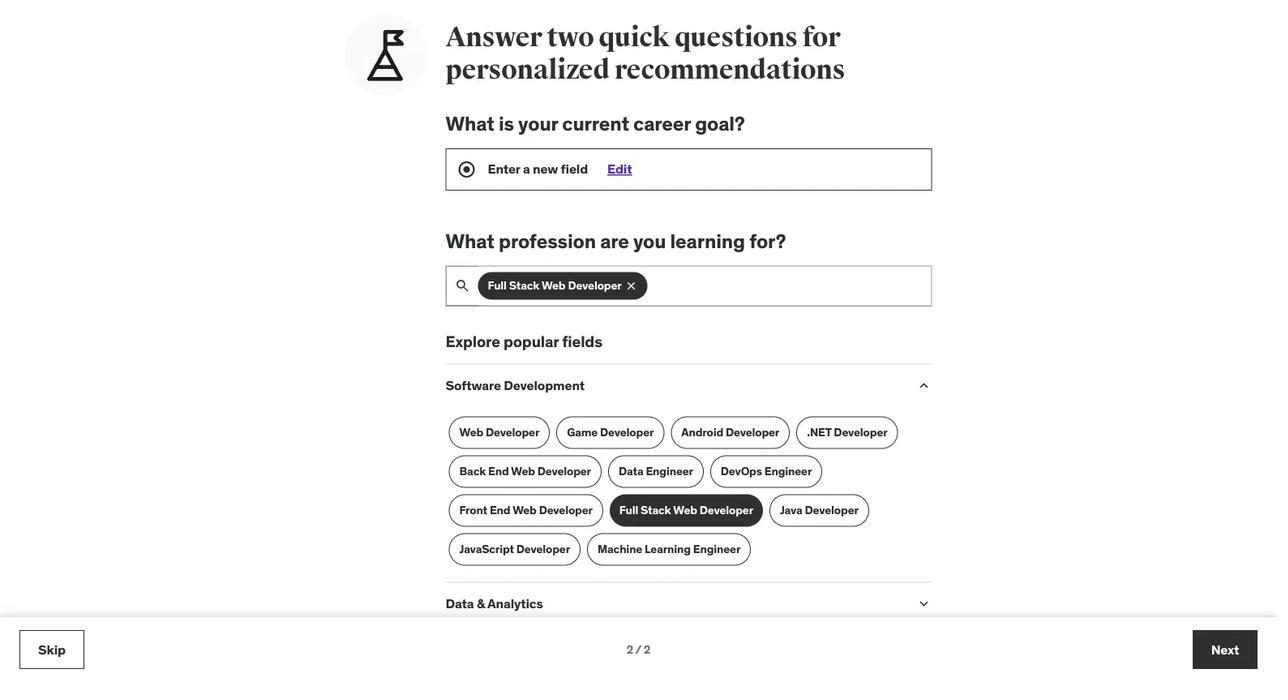 Task type: vqa. For each thing, say whether or not it's contained in the screenshot.
the rightmost Rated
no



Task type: locate. For each thing, give the bounding box(es) containing it.
2
[[627, 642, 633, 657], [644, 642, 651, 657]]

devops engineer button
[[710, 456, 823, 488]]

machine
[[598, 542, 642, 557]]

developer right java
[[805, 503, 859, 518]]

career
[[633, 112, 691, 136]]

2 left /
[[627, 642, 633, 657]]

0 vertical spatial end
[[488, 464, 509, 479]]

engineer inside button
[[765, 464, 812, 479]]

engineer for devops engineer
[[765, 464, 812, 479]]

full stack web developer button down profession
[[478, 273, 648, 300]]

1 vertical spatial full stack web developer
[[619, 503, 753, 518]]

what left the is
[[446, 112, 495, 136]]

web up front end web developer at the left
[[511, 464, 535, 479]]

web developer button
[[449, 417, 550, 449]]

end right front
[[490, 503, 511, 518]]

full right submit search 'image'
[[488, 279, 507, 293]]

full stack web developer up machine learning engineer
[[619, 503, 753, 518]]

edit button
[[607, 161, 632, 177]]

full stack web developer for bottom full stack web developer button
[[619, 503, 753, 518]]

0 vertical spatial full
[[488, 279, 507, 293]]

developer down devops
[[700, 503, 753, 518]]

fields
[[562, 332, 603, 351]]

end right back
[[488, 464, 509, 479]]

1 2 from the left
[[627, 642, 633, 657]]

deselect image
[[625, 280, 638, 293]]

end for front
[[490, 503, 511, 518]]

game developer button
[[556, 417, 664, 449]]

&
[[477, 595, 485, 612]]

web for the front end web developer button
[[513, 503, 537, 518]]

full stack web developer button up machine learning engineer
[[610, 495, 763, 527]]

javascript developer
[[459, 542, 570, 557]]

a
[[523, 161, 530, 177]]

data for data & analytics
[[446, 595, 474, 612]]

end
[[488, 464, 509, 479], [490, 503, 511, 518]]

0 horizontal spatial stack
[[509, 279, 540, 293]]

developer
[[568, 279, 622, 293], [486, 425, 539, 440], [600, 425, 654, 440], [726, 425, 779, 440], [834, 425, 888, 440], [537, 464, 591, 479], [539, 503, 593, 518], [700, 503, 753, 518], [805, 503, 859, 518], [516, 542, 570, 557]]

full
[[488, 279, 507, 293], [619, 503, 638, 518]]

1 vertical spatial what
[[446, 229, 495, 253]]

new
[[533, 161, 558, 177]]

0 vertical spatial full stack web developer
[[488, 279, 622, 293]]

stack down profession
[[509, 279, 540, 293]]

engineer right learning
[[693, 542, 741, 557]]

quick
[[599, 21, 670, 54]]

next button
[[1193, 630, 1258, 669]]

0 vertical spatial what
[[446, 112, 495, 136]]

0 horizontal spatial 2
[[627, 642, 633, 657]]

javascript developer button
[[449, 534, 581, 566]]

software development button
[[446, 377, 903, 394]]

1 vertical spatial full
[[619, 503, 638, 518]]

1 horizontal spatial 2
[[644, 642, 651, 657]]

0 vertical spatial stack
[[509, 279, 540, 293]]

1 horizontal spatial stack
[[641, 503, 671, 518]]

1 vertical spatial data
[[446, 595, 474, 612]]

what up submit search 'image'
[[446, 229, 495, 253]]

software development
[[446, 377, 585, 394]]

developer down back end web developer button
[[539, 503, 593, 518]]

stack
[[509, 279, 540, 293], [641, 503, 671, 518]]

data & analytics
[[446, 595, 543, 612]]

web down profession
[[542, 279, 566, 293]]

data inside button
[[619, 464, 644, 479]]

2 right /
[[644, 642, 651, 657]]

0 vertical spatial full stack web developer button
[[478, 273, 648, 300]]

0 horizontal spatial full
[[488, 279, 507, 293]]

back end web developer
[[459, 464, 591, 479]]

web for back end web developer button
[[511, 464, 535, 479]]

submit search image
[[455, 278, 471, 294]]

1 horizontal spatial full
[[619, 503, 638, 518]]

java developer
[[780, 503, 859, 518]]

full stack web developer button
[[478, 273, 648, 300], [610, 495, 763, 527]]

0 horizontal spatial data
[[446, 595, 474, 612]]

engineer for data engineer
[[646, 464, 693, 479]]

1 horizontal spatial data
[[619, 464, 644, 479]]

2 what from the top
[[446, 229, 495, 253]]

1 vertical spatial stack
[[641, 503, 671, 518]]

edit
[[607, 161, 632, 177]]

field
[[561, 161, 588, 177]]

what is your current career goal?
[[446, 112, 745, 136]]

analytics
[[487, 595, 543, 612]]

engineer
[[646, 464, 693, 479], [765, 464, 812, 479], [693, 542, 741, 557]]

full up machine
[[619, 503, 638, 518]]

stack for bottom full stack web developer button
[[641, 503, 671, 518]]

full for top full stack web developer button
[[488, 279, 507, 293]]

engineer down the android
[[646, 464, 693, 479]]

1 what from the top
[[446, 112, 495, 136]]

enter
[[488, 161, 520, 177]]

full stack web developer down profession
[[488, 279, 622, 293]]

stack for top full stack web developer button
[[509, 279, 540, 293]]

data & analytics button
[[446, 595, 903, 612]]

java
[[780, 503, 803, 518]]

1 vertical spatial full stack web developer button
[[610, 495, 763, 527]]

data down game developer button
[[619, 464, 644, 479]]

0 vertical spatial data
[[619, 464, 644, 479]]

what
[[446, 112, 495, 136], [446, 229, 495, 253]]

web up machine learning engineer
[[673, 503, 697, 518]]

android developer button
[[671, 417, 790, 449]]

personalized
[[446, 53, 610, 87]]

skip
[[38, 641, 66, 658]]

1 vertical spatial end
[[490, 503, 511, 518]]

web
[[542, 279, 566, 293], [459, 425, 483, 440], [511, 464, 535, 479], [513, 503, 537, 518], [673, 503, 697, 518]]

current
[[562, 112, 629, 136]]

learning
[[670, 229, 745, 253]]

.net
[[807, 425, 832, 440]]

web down back end web developer button
[[513, 503, 537, 518]]

stack down data engineer button
[[641, 503, 671, 518]]

learning
[[645, 542, 691, 557]]

recommendations
[[615, 53, 845, 87]]

engineer up java
[[765, 464, 812, 479]]

data
[[619, 464, 644, 479], [446, 595, 474, 612]]

back
[[459, 464, 486, 479]]

explore
[[446, 332, 500, 351]]

data left &
[[446, 595, 474, 612]]

devops
[[721, 464, 762, 479]]

full stack web developer
[[488, 279, 622, 293], [619, 503, 753, 518]]



Task type: describe. For each thing, give the bounding box(es) containing it.
what profession are you learning for?
[[446, 229, 786, 253]]

front end web developer button
[[449, 495, 603, 527]]

android developer
[[681, 425, 779, 440]]

devops engineer
[[721, 464, 812, 479]]

web for top full stack web developer button
[[542, 279, 566, 293]]

developer left deselect icon
[[568, 279, 622, 293]]

for?
[[749, 229, 786, 253]]

front
[[459, 503, 487, 518]]

developer down game
[[537, 464, 591, 479]]

front end web developer
[[459, 503, 593, 518]]

next
[[1211, 641, 1239, 658]]

machine learning engineer button
[[587, 534, 751, 566]]

developer down the front end web developer button
[[516, 542, 570, 557]]

explore popular fields
[[446, 332, 603, 351]]

web up back
[[459, 425, 483, 440]]

answer
[[446, 21, 542, 54]]

2 / 2
[[627, 642, 651, 657]]

for
[[803, 21, 841, 54]]

answer two quick questions for personalized recommendations
[[446, 21, 845, 87]]

game developer
[[567, 425, 654, 440]]

developer up the back end web developer
[[486, 425, 539, 440]]

data engineer
[[619, 464, 693, 479]]

enter a new field
[[488, 161, 588, 177]]

machine learning engineer
[[598, 542, 741, 557]]

web for bottom full stack web developer button
[[673, 503, 697, 518]]

.net developer button
[[797, 417, 898, 449]]

developer right .net
[[834, 425, 888, 440]]

popular
[[504, 332, 559, 351]]

questions
[[675, 21, 798, 54]]

goal?
[[695, 112, 745, 136]]

development
[[504, 377, 585, 394]]

/
[[635, 642, 642, 657]]

javascript
[[459, 542, 514, 557]]

profession
[[499, 229, 596, 253]]

.net developer
[[807, 425, 888, 440]]

java developer button
[[770, 495, 869, 527]]

software
[[446, 377, 501, 394]]

data engineer button
[[608, 456, 704, 488]]

web developer
[[459, 425, 539, 440]]

game
[[567, 425, 598, 440]]

end for back
[[488, 464, 509, 479]]

are
[[600, 229, 629, 253]]

what for what is your current career goal?
[[446, 112, 495, 136]]

data for data engineer
[[619, 464, 644, 479]]

2 2 from the left
[[644, 642, 651, 657]]

skip link
[[19, 630, 84, 669]]

is
[[499, 112, 514, 136]]

full stack web developer for top full stack web developer button
[[488, 279, 622, 293]]

your
[[518, 112, 558, 136]]

developer up devops
[[726, 425, 779, 440]]

small image
[[916, 596, 932, 612]]

you
[[633, 229, 666, 253]]

full for bottom full stack web developer button
[[619, 503, 638, 518]]

developer right game
[[600, 425, 654, 440]]

back end web developer button
[[449, 456, 602, 488]]

Find a profession text field
[[479, 267, 931, 306]]

small image
[[916, 378, 932, 394]]

what for what profession are you learning for?
[[446, 229, 495, 253]]

android
[[681, 425, 723, 440]]

two
[[547, 21, 594, 54]]



